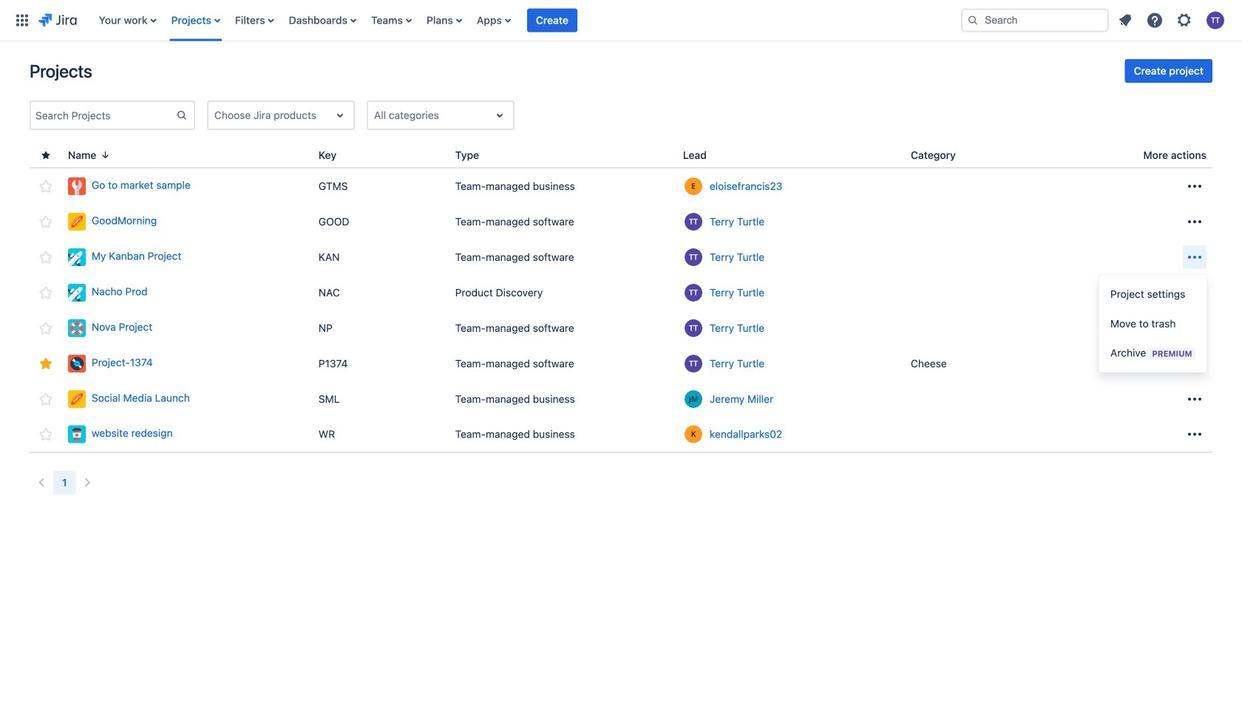 Task type: locate. For each thing, give the bounding box(es) containing it.
list item
[[527, 0, 578, 41]]

primary element
[[9, 0, 950, 41]]

more image
[[1187, 249, 1204, 266], [1187, 391, 1204, 408], [1187, 426, 1204, 443]]

1 more image from the top
[[1187, 178, 1204, 195]]

banner
[[0, 0, 1243, 41]]

None search field
[[962, 9, 1110, 32]]

search image
[[968, 14, 979, 26]]

more image
[[1187, 178, 1204, 195], [1187, 213, 1204, 231]]

1 horizontal spatial list
[[1113, 7, 1234, 34]]

open image
[[331, 107, 349, 124]]

1 vertical spatial more image
[[1187, 391, 1204, 408]]

jira image
[[38, 11, 77, 29], [38, 11, 77, 29]]

list
[[92, 0, 950, 41], [1113, 7, 1234, 34]]

group
[[1126, 59, 1213, 83], [1099, 275, 1208, 373]]

Choose Jira products text field
[[215, 108, 217, 123]]

2 vertical spatial more image
[[1187, 426, 1204, 443]]

0 vertical spatial more image
[[1187, 249, 1204, 266]]

1 vertical spatial group
[[1099, 275, 1208, 373]]

star project-1374 image
[[37, 355, 55, 373]]

1 vertical spatial more image
[[1187, 213, 1204, 231]]

0 horizontal spatial list
[[92, 0, 950, 41]]

0 vertical spatial more image
[[1187, 178, 1204, 195]]

2 more image from the top
[[1187, 391, 1204, 408]]

None text field
[[374, 108, 377, 123]]

star go to market sample image
[[37, 178, 55, 195]]

Search Projects text field
[[31, 105, 176, 126]]

settings image
[[1176, 11, 1194, 29]]



Task type: describe. For each thing, give the bounding box(es) containing it.
help image
[[1147, 11, 1164, 29]]

0 vertical spatial group
[[1126, 59, 1213, 83]]

star nacho prod image
[[37, 284, 55, 302]]

notifications image
[[1117, 11, 1135, 29]]

star nova project image
[[37, 320, 55, 337]]

star social media launch image
[[37, 391, 55, 408]]

star goodmorning image
[[37, 213, 55, 231]]

Search field
[[962, 9, 1110, 32]]

3 more image from the top
[[1187, 426, 1204, 443]]

1 more image from the top
[[1187, 249, 1204, 266]]

previous image
[[33, 474, 50, 492]]

your profile and settings image
[[1207, 11, 1225, 29]]

open image
[[491, 107, 509, 124]]

star website redesign image
[[37, 426, 55, 443]]

appswitcher icon image
[[13, 11, 31, 29]]

next image
[[79, 474, 97, 492]]

star my kanban project image
[[37, 249, 55, 266]]

2 more image from the top
[[1187, 213, 1204, 231]]



Task type: vqa. For each thing, say whether or not it's contained in the screenshot.
GTMS-22
no



